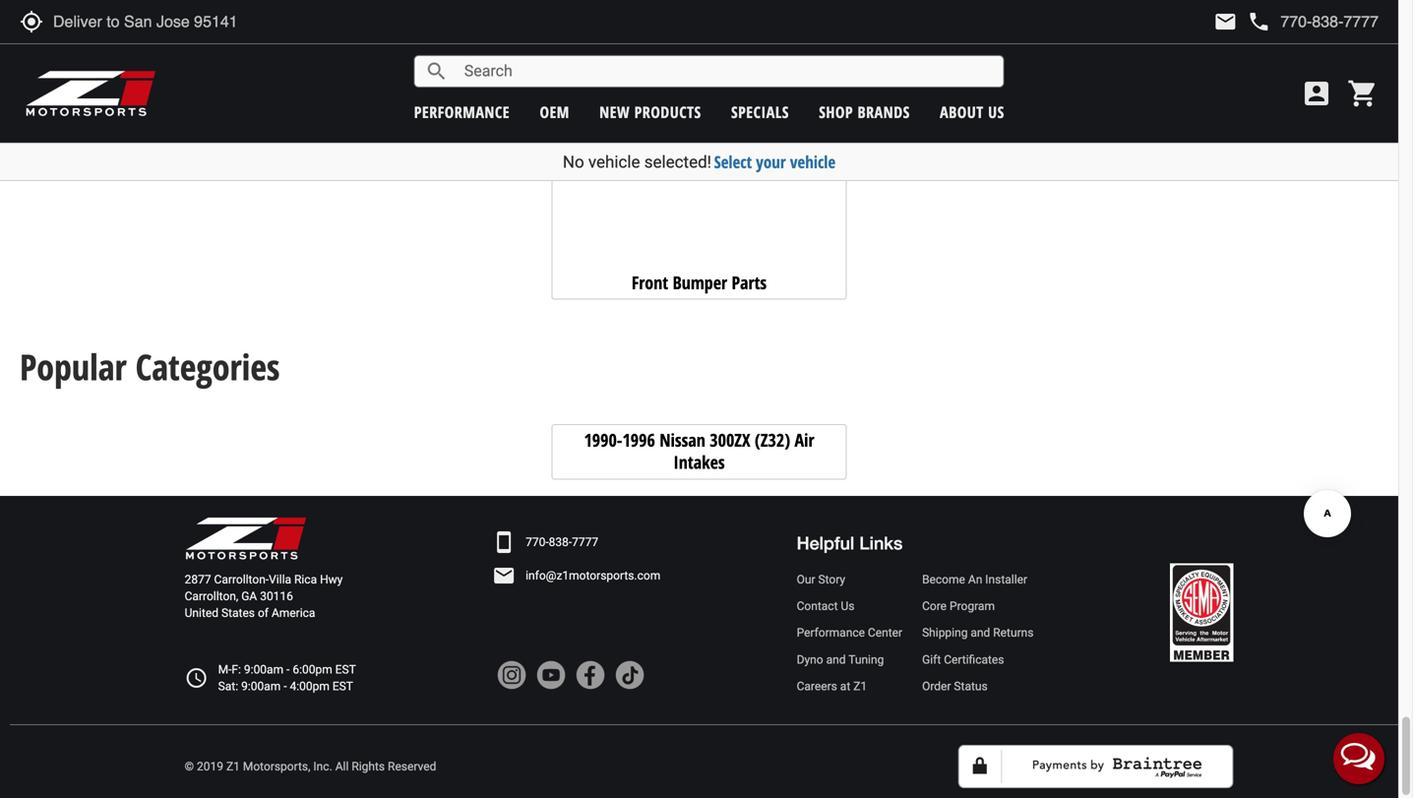 Task type: vqa. For each thing, say whether or not it's contained in the screenshot.
Installer
yes



Task type: describe. For each thing, give the bounding box(es) containing it.
order
[[922, 680, 951, 694]]

new
[[600, 101, 630, 123]]

hwy
[[320, 573, 343, 587]]

gift
[[922, 653, 941, 667]]

links
[[860, 533, 903, 554]]

shopping_cart
[[1348, 78, 1379, 109]]

order status
[[922, 680, 988, 694]]

all
[[335, 760, 349, 774]]

villa
[[269, 573, 291, 587]]

dyno and tuning
[[797, 653, 884, 667]]

dyno
[[797, 653, 824, 667]]

rica
[[294, 573, 317, 587]]

0 vertical spatial est
[[335, 663, 356, 677]]

become
[[922, 573, 966, 587]]

front
[[632, 271, 669, 295]]

mail link
[[1214, 10, 1238, 33]]

z1 company logo image
[[185, 516, 308, 562]]

search
[[425, 60, 449, 83]]

selected!
[[645, 152, 712, 172]]

contact us
[[797, 600, 855, 613]]

us for contact us
[[841, 600, 855, 613]]

phone
[[1248, 10, 1271, 33]]

shipping and returns link
[[922, 625, 1034, 642]]

z1 for 2019
[[226, 760, 240, 774]]

no
[[563, 152, 584, 172]]

nissan
[[660, 428, 706, 452]]

shop
[[819, 101, 854, 123]]

account_box
[[1301, 78, 1333, 109]]

sema member logo image
[[1170, 564, 1234, 662]]

tuning
[[849, 653, 884, 667]]

6:00pm
[[293, 663, 332, 677]]

popular
[[20, 343, 127, 391]]

helpful links
[[797, 533, 903, 554]]

our story
[[797, 573, 846, 587]]

info@z1motorsports.com link
[[526, 567, 661, 584]]

contact
[[797, 600, 838, 613]]

united
[[185, 607, 219, 620]]

2877
[[185, 573, 211, 587]]

careers at z1 link
[[797, 678, 903, 695]]

front bumper parts link
[[552, 0, 847, 300]]

brands
[[858, 101, 910, 123]]

sat:
[[218, 680, 238, 694]]

1 horizontal spatial vehicle
[[790, 151, 836, 173]]

info@z1motorsports.com
[[526, 569, 661, 583]]

carrollton-
[[214, 573, 269, 587]]

300zx
[[710, 428, 751, 452]]

states
[[221, 607, 255, 620]]

parts
[[732, 271, 767, 295]]

at
[[840, 680, 851, 694]]

order status link
[[922, 678, 1034, 695]]

rights
[[352, 760, 385, 774]]

careers at z1
[[797, 680, 867, 694]]

m-
[[218, 663, 232, 677]]

1 vertical spatial -
[[284, 680, 287, 694]]

gift certificates
[[922, 653, 1005, 667]]

story
[[819, 573, 846, 587]]

our story link
[[797, 571, 903, 588]]

770-838-7777 link
[[526, 534, 599, 551]]

f:
[[232, 663, 241, 677]]

1 vertical spatial est
[[333, 680, 353, 694]]

specials
[[731, 101, 789, 123]]



Task type: locate. For each thing, give the bounding box(es) containing it.
2019
[[197, 760, 223, 774]]

new products
[[600, 101, 702, 123]]

z1 right at
[[854, 680, 867, 694]]

america
[[272, 607, 315, 620]]

installer
[[986, 573, 1028, 587]]

vehicle right no
[[589, 152, 640, 172]]

us right about
[[988, 101, 1005, 123]]

core program
[[922, 600, 995, 613]]

Search search field
[[449, 56, 1004, 87]]

popular categories
[[20, 343, 280, 391]]

select
[[714, 151, 752, 173]]

est
[[335, 663, 356, 677], [333, 680, 353, 694]]

9:00am right f:
[[244, 663, 284, 677]]

0 vertical spatial z1
[[854, 680, 867, 694]]

shop brands link
[[819, 101, 910, 123]]

helpful
[[797, 533, 855, 554]]

1990-1996 nissan 300zx (z32) air intakes link
[[552, 424, 847, 480]]

core
[[922, 600, 947, 613]]

air
[[795, 428, 815, 452]]

contact us link
[[797, 598, 903, 615]]

program
[[950, 600, 995, 613]]

1996
[[623, 428, 655, 452]]

mail phone
[[1214, 10, 1271, 33]]

vehicle
[[790, 151, 836, 173], [589, 152, 640, 172]]

us down our story link
[[841, 600, 855, 613]]

0 horizontal spatial us
[[841, 600, 855, 613]]

(z32)
[[755, 428, 791, 452]]

about
[[940, 101, 984, 123]]

1 horizontal spatial z1
[[854, 680, 867, 694]]

performance center
[[797, 626, 903, 640]]

inc.
[[313, 760, 332, 774]]

- left 4:00pm
[[284, 680, 287, 694]]

shopping_cart link
[[1343, 78, 1379, 109]]

z1 for at
[[854, 680, 867, 694]]

become an installer link
[[922, 571, 1034, 588]]

0 horizontal spatial and
[[826, 653, 846, 667]]

1 horizontal spatial and
[[971, 626, 991, 640]]

phone link
[[1248, 10, 1379, 33]]

specials link
[[731, 101, 789, 123]]

and
[[971, 626, 991, 640], [826, 653, 846, 667]]

7777
[[572, 535, 599, 549]]

0 vertical spatial and
[[971, 626, 991, 640]]

us
[[988, 101, 1005, 123], [841, 600, 855, 613]]

of
[[258, 607, 269, 620]]

-
[[287, 663, 290, 677], [284, 680, 287, 694]]

4:00pm
[[290, 680, 330, 694]]

gift certificates link
[[922, 652, 1034, 668]]

our
[[797, 573, 816, 587]]

0 horizontal spatial vehicle
[[589, 152, 640, 172]]

and right 'dyno'
[[826, 653, 846, 667]]

performance
[[414, 101, 510, 123]]

0 horizontal spatial z1
[[226, 760, 240, 774]]

email info@z1motorsports.com
[[492, 564, 661, 588]]

770-
[[526, 535, 549, 549]]

z1 motorsports logo image
[[25, 69, 157, 118]]

est right 4:00pm
[[333, 680, 353, 694]]

oem link
[[540, 101, 570, 123]]

performance link
[[414, 101, 510, 123]]

front bumper image
[[557, 0, 842, 258]]

oem
[[540, 101, 570, 123]]

front bumper parts
[[632, 271, 767, 295]]

mail
[[1214, 10, 1238, 33]]

status
[[954, 680, 988, 694]]

and for tuning
[[826, 653, 846, 667]]

z1
[[854, 680, 867, 694], [226, 760, 240, 774]]

ga
[[241, 590, 257, 604]]

shipping
[[922, 626, 968, 640]]

an
[[969, 573, 983, 587]]

and for returns
[[971, 626, 991, 640]]

9:00am right "sat:"
[[241, 680, 281, 694]]

core program link
[[922, 598, 1034, 615]]

smartphone 770-838-7777
[[492, 531, 599, 554]]

returns
[[994, 626, 1034, 640]]

access_time m-f: 9:00am - 6:00pm est sat: 9:00am - 4:00pm est
[[185, 663, 356, 694]]

instagram link image
[[497, 661, 527, 690]]

performance center link
[[797, 625, 903, 642]]

reserved
[[388, 760, 436, 774]]

carrollton,
[[185, 590, 238, 604]]

and down core program link in the bottom of the page
[[971, 626, 991, 640]]

838-
[[549, 535, 572, 549]]

z1 right 2019
[[226, 760, 240, 774]]

account_box link
[[1296, 78, 1338, 109]]

© 2019 z1 motorsports, inc. all rights reserved
[[185, 760, 436, 774]]

30116
[[260, 590, 293, 604]]

certificates
[[944, 653, 1005, 667]]

1 vertical spatial and
[[826, 653, 846, 667]]

dyno and tuning link
[[797, 652, 903, 668]]

facebook link image
[[576, 661, 606, 690]]

about us
[[940, 101, 1005, 123]]

careers
[[797, 680, 838, 694]]

9:00am
[[244, 663, 284, 677], [241, 680, 281, 694]]

bumper
[[673, 271, 728, 295]]

select your vehicle link
[[714, 151, 836, 173]]

1990-1996 nissan 300zx (z32) air intakes
[[584, 428, 815, 475]]

0 vertical spatial -
[[287, 663, 290, 677]]

us for about us
[[988, 101, 1005, 123]]

tiktok link image
[[615, 661, 645, 690]]

intakes
[[674, 451, 725, 475]]

©
[[185, 760, 194, 774]]

1 vertical spatial 9:00am
[[241, 680, 281, 694]]

my_location
[[20, 10, 43, 33]]

new products link
[[600, 101, 702, 123]]

shipping and returns
[[922, 626, 1034, 640]]

1 horizontal spatial us
[[988, 101, 1005, 123]]

about us link
[[940, 101, 1005, 123]]

vehicle right your
[[790, 151, 836, 173]]

1990-
[[584, 428, 623, 452]]

products
[[635, 101, 702, 123]]

0 vertical spatial 9:00am
[[244, 663, 284, 677]]

motorsports,
[[243, 760, 311, 774]]

shop brands
[[819, 101, 910, 123]]

vehicle inside "no vehicle selected! select your vehicle"
[[589, 152, 640, 172]]

0 vertical spatial us
[[988, 101, 1005, 123]]

email
[[492, 564, 516, 588]]

1 vertical spatial z1
[[226, 760, 240, 774]]

est right 6:00pm
[[335, 663, 356, 677]]

no vehicle selected! select your vehicle
[[563, 151, 836, 173]]

youtube link image
[[537, 661, 566, 690]]

performance
[[797, 626, 865, 640]]

- left 6:00pm
[[287, 663, 290, 677]]

1 vertical spatial us
[[841, 600, 855, 613]]

smartphone
[[492, 531, 516, 554]]

your
[[756, 151, 786, 173]]



